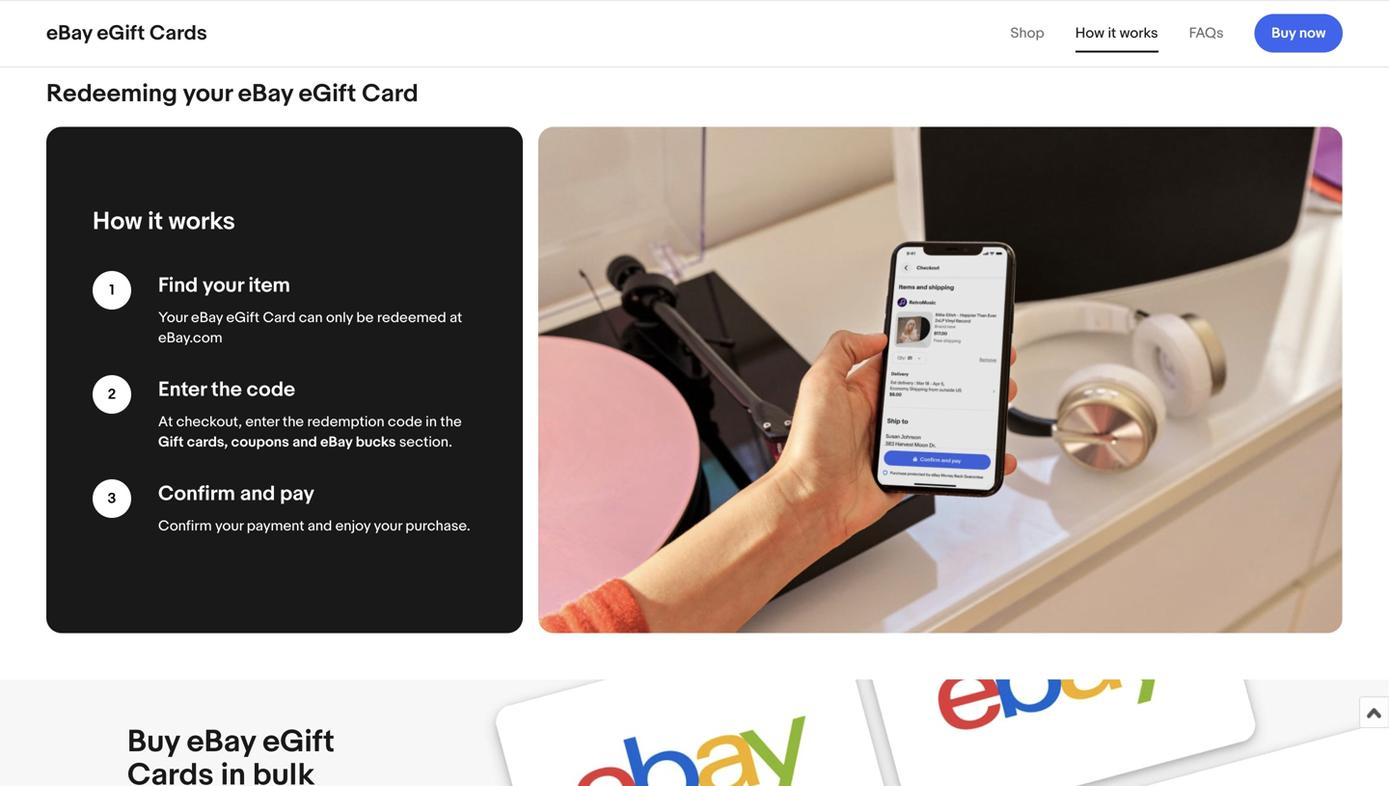 Task type: vqa. For each thing, say whether or not it's contained in the screenshot.
POKEMON
no



Task type: locate. For each thing, give the bounding box(es) containing it.
cards inside buy ebay egift cards in bulk
[[127, 757, 214, 787]]

redemption
[[307, 413, 385, 431]]

1 vertical spatial how it works
[[93, 207, 235, 237]]

0 vertical spatial and
[[292, 434, 317, 451]]

0 vertical spatial buy
[[1272, 25, 1297, 42]]

how
[[1076, 25, 1105, 42], [93, 207, 142, 237]]

1 confirm from the top
[[158, 481, 235, 506]]

your
[[183, 79, 233, 109], [203, 273, 244, 298], [215, 518, 244, 535], [374, 518, 402, 535]]

0 horizontal spatial in
[[221, 757, 246, 787]]

1 horizontal spatial how it works
[[1076, 25, 1159, 42]]

0 vertical spatial works
[[1120, 25, 1159, 42]]

0 horizontal spatial the
[[211, 377, 242, 402]]

find your item
[[158, 273, 290, 298]]

0 vertical spatial how it works
[[1076, 25, 1159, 42]]

it
[[1108, 25, 1117, 42], [148, 207, 163, 237]]

code up 'enter'
[[247, 377, 295, 402]]

1 horizontal spatial buy
[[1272, 25, 1297, 42]]

cards,
[[187, 434, 228, 451]]

0 horizontal spatial works
[[169, 207, 235, 237]]

enjoy
[[336, 518, 371, 535]]

your right redeeming
[[183, 79, 233, 109]]

it up find
[[148, 207, 163, 237]]

how it works
[[1076, 25, 1159, 42], [93, 207, 235, 237]]

buy
[[1272, 25, 1297, 42], [127, 724, 180, 762]]

cards
[[150, 21, 207, 46], [127, 757, 214, 787]]

1 vertical spatial how
[[93, 207, 142, 237]]

2
[[108, 386, 116, 403]]

code
[[247, 377, 295, 402], [388, 413, 423, 431]]

enter
[[158, 377, 207, 402]]

0 vertical spatial how
[[1076, 25, 1105, 42]]

your down confirm and pay
[[215, 518, 244, 535]]

1 vertical spatial in
[[221, 757, 246, 787]]

1 vertical spatial it
[[148, 207, 163, 237]]

in
[[426, 413, 437, 431], [221, 757, 246, 787]]

buy now
[[1272, 25, 1327, 42]]

0 horizontal spatial code
[[247, 377, 295, 402]]

1 horizontal spatial in
[[426, 413, 437, 431]]

1 horizontal spatial code
[[388, 413, 423, 431]]

the up section.
[[440, 413, 462, 431]]

1 vertical spatial cards
[[127, 757, 214, 787]]

confirm for confirm and pay
[[158, 481, 235, 506]]

0 vertical spatial code
[[247, 377, 295, 402]]

1 vertical spatial code
[[388, 413, 423, 431]]

works
[[1120, 25, 1159, 42], [169, 207, 235, 237]]

0 vertical spatial in
[[426, 413, 437, 431]]

your ebay egift card can only be redeemed at ebay.com
[[158, 309, 463, 347]]

shop link
[[1011, 25, 1045, 42]]

your for redeeming
[[183, 79, 233, 109]]

1 vertical spatial card
[[263, 309, 296, 326]]

how it works link
[[1076, 25, 1159, 42]]

the up the checkout, in the left bottom of the page
[[211, 377, 242, 402]]

confirm down confirm and pay
[[158, 518, 212, 535]]

confirm for confirm your payment and enjoy your purchase.
[[158, 518, 212, 535]]

1 horizontal spatial the
[[283, 413, 304, 431]]

and
[[292, 434, 317, 451], [240, 481, 275, 506], [308, 518, 332, 535]]

it right shop
[[1108, 25, 1117, 42]]

shop
[[1011, 25, 1045, 42]]

gift
[[158, 434, 184, 451]]

1 vertical spatial works
[[169, 207, 235, 237]]

and right coupons
[[292, 434, 317, 451]]

buy inside buy ebay egift cards in bulk
[[127, 724, 180, 762]]

ebay egift cards
[[46, 21, 207, 46]]

how right shop
[[1076, 25, 1105, 42]]

at checkout, enter the redemption code in the gift cards, coupons and ebay bucks section.
[[158, 413, 462, 451]]

0 horizontal spatial buy
[[127, 724, 180, 762]]

0 horizontal spatial it
[[148, 207, 163, 237]]

in up section.
[[426, 413, 437, 431]]

can
[[299, 309, 323, 326]]

2 vertical spatial and
[[308, 518, 332, 535]]

how it works right shop
[[1076, 25, 1159, 42]]

redeeming
[[46, 79, 177, 109]]

works left faqs link
[[1120, 25, 1159, 42]]

egift
[[97, 21, 145, 46], [299, 79, 356, 109], [226, 309, 260, 326], [263, 724, 335, 762]]

2 confirm from the top
[[158, 518, 212, 535]]

the
[[211, 377, 242, 402], [283, 413, 304, 431], [440, 413, 462, 431]]

section.
[[399, 434, 452, 451]]

only
[[326, 309, 353, 326]]

the right 'enter'
[[283, 413, 304, 431]]

bucks
[[356, 434, 396, 451]]

at
[[158, 413, 173, 431]]

how up '1'
[[93, 207, 142, 237]]

how it works up find
[[93, 207, 235, 237]]

your right enjoy
[[374, 518, 402, 535]]

confirm down cards,
[[158, 481, 235, 506]]

in left 'bulk'
[[221, 757, 246, 787]]

your right find
[[203, 273, 244, 298]]

egift inside buy ebay egift cards in bulk
[[263, 724, 335, 762]]

card
[[362, 79, 419, 109], [263, 309, 296, 326]]

code up section.
[[388, 413, 423, 431]]

in inside at checkout, enter the redemption code in the gift cards, coupons and ebay bucks section.
[[426, 413, 437, 431]]

and up 'payment' at the left bottom of page
[[240, 481, 275, 506]]

1 vertical spatial confirm
[[158, 518, 212, 535]]

and left enjoy
[[308, 518, 332, 535]]

works up find your item
[[169, 207, 235, 237]]

0 horizontal spatial card
[[263, 309, 296, 326]]

0 vertical spatial it
[[1108, 25, 1117, 42]]

0 vertical spatial card
[[362, 79, 419, 109]]

1 horizontal spatial how
[[1076, 25, 1105, 42]]

confirm
[[158, 481, 235, 506], [158, 518, 212, 535]]

your for find
[[203, 273, 244, 298]]

1 horizontal spatial works
[[1120, 25, 1159, 42]]

be
[[356, 309, 374, 326]]

redeemed
[[377, 309, 447, 326]]

0 vertical spatial confirm
[[158, 481, 235, 506]]

ebay
[[46, 21, 92, 46], [238, 79, 293, 109], [191, 309, 223, 326], [320, 434, 353, 451], [187, 724, 256, 762]]

1 vertical spatial buy
[[127, 724, 180, 762]]

1 horizontal spatial card
[[362, 79, 419, 109]]



Task type: describe. For each thing, give the bounding box(es) containing it.
buy for buy now
[[1272, 25, 1297, 42]]

and inside at checkout, enter the redemption code in the gift cards, coupons and ebay bucks section.
[[292, 434, 317, 451]]

purchase.
[[406, 518, 471, 535]]

payment
[[247, 518, 305, 535]]

1 vertical spatial and
[[240, 481, 275, 506]]

ebay inside at checkout, enter the redemption code in the gift cards, coupons and ebay bucks section.
[[320, 434, 353, 451]]

pay
[[280, 481, 315, 506]]

buy ebay egift cards in bulk link
[[0, 680, 1390, 787]]

0 vertical spatial cards
[[150, 21, 207, 46]]

1
[[109, 282, 114, 299]]

at
[[450, 309, 463, 326]]

ebay inside buy ebay egift cards in bulk
[[187, 724, 256, 762]]

enter
[[245, 413, 279, 431]]

egift inside your ebay egift card can only be redeemed at ebay.com
[[226, 309, 260, 326]]

find
[[158, 273, 198, 298]]

confirm your payment and enjoy your purchase.
[[158, 518, 471, 535]]

code inside at checkout, enter the redemption code in the gift cards, coupons and ebay bucks section.
[[388, 413, 423, 431]]

card inside your ebay egift card can only be redeemed at ebay.com
[[263, 309, 296, 326]]

coupons
[[231, 434, 289, 451]]

bulk
[[253, 757, 315, 787]]

3
[[108, 490, 116, 507]]

faqs
[[1190, 25, 1224, 42]]

your
[[158, 309, 188, 326]]

ebay inside your ebay egift card can only be redeemed at ebay.com
[[191, 309, 223, 326]]

0 horizontal spatial how
[[93, 207, 142, 237]]

1 horizontal spatial it
[[1108, 25, 1117, 42]]

confirm and pay
[[158, 481, 315, 506]]

now
[[1300, 25, 1327, 42]]

2 horizontal spatial the
[[440, 413, 462, 431]]

faqs link
[[1190, 25, 1224, 42]]

your for confirm
[[215, 518, 244, 535]]

ebay.com
[[158, 329, 223, 347]]

0 horizontal spatial how it works
[[93, 207, 235, 237]]

buy for buy ebay egift cards in bulk
[[127, 724, 180, 762]]

in inside buy ebay egift cards in bulk
[[221, 757, 246, 787]]

redeeming your ebay egift card
[[46, 79, 419, 109]]

how it works image
[[539, 127, 1343, 633]]

buy now link
[[1255, 14, 1343, 53]]

enter the code
[[158, 377, 295, 402]]

item
[[249, 273, 290, 298]]

buy ebay egift cards in bulk
[[127, 724, 335, 787]]

checkout,
[[176, 413, 242, 431]]



